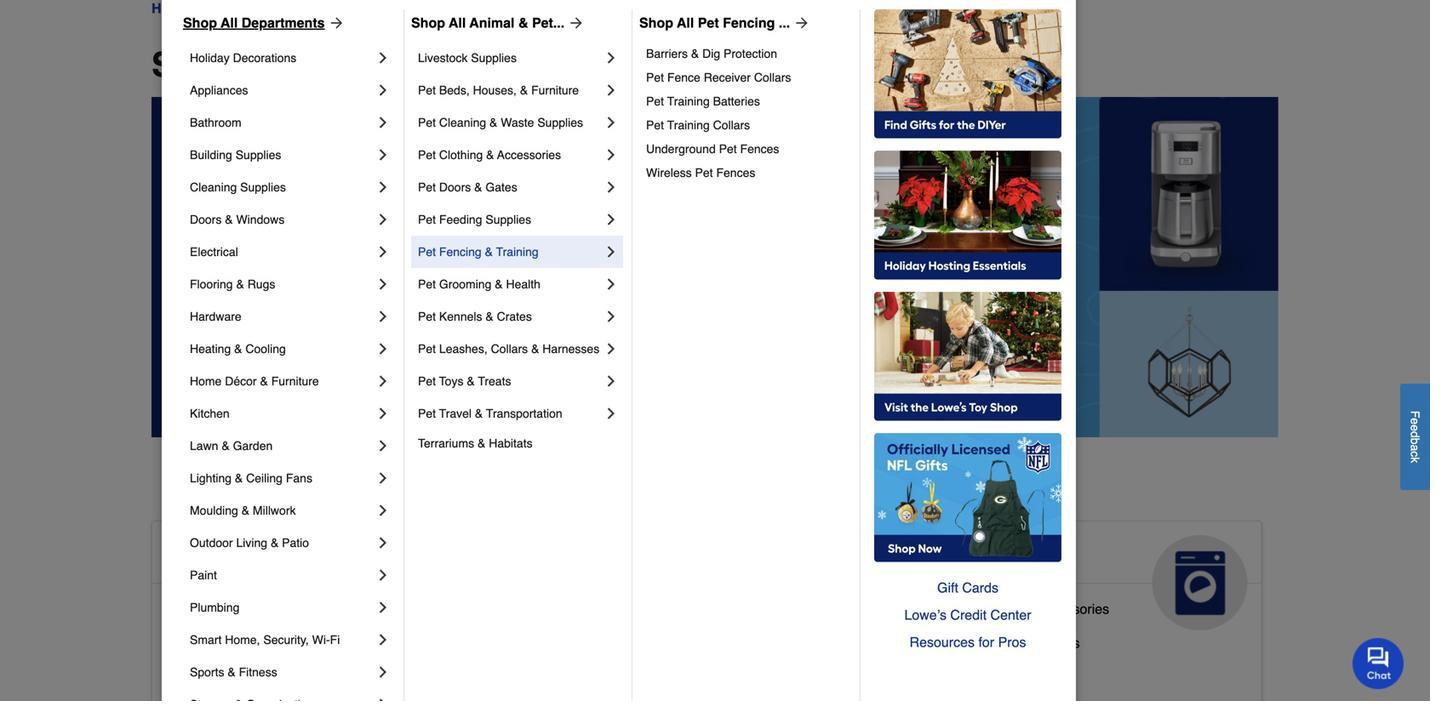 Task type: vqa. For each thing, say whether or not it's contained in the screenshot.
Pet Toys & Treats link at the bottom left
yes



Task type: locate. For each thing, give the bounding box(es) containing it.
chevron right image for bathroom
[[375, 114, 392, 131]]

chevron right image for pet doors & gates
[[603, 179, 620, 196]]

chevron right image for lawn & garden
[[375, 438, 392, 455]]

supplies for the livestock supplies link to the top
[[471, 51, 517, 65]]

chevron right image for cleaning supplies
[[375, 179, 392, 196]]

smart
[[190, 634, 222, 647]]

fences
[[741, 142, 780, 156], [717, 166, 756, 180]]

chevron right image for paint
[[375, 567, 392, 584]]

pet grooming & health
[[418, 278, 541, 291]]

0 vertical spatial fencing
[[723, 15, 775, 31]]

visit the lowe's toy shop. image
[[875, 292, 1062, 422]]

1 horizontal spatial animal
[[546, 543, 625, 570]]

arrow right image for shop all animal & pet...
[[565, 14, 585, 32]]

supplies down animal & pet care
[[606, 629, 658, 645]]

supplies down shop all animal & pet... link at the left top of page
[[471, 51, 517, 65]]

chevron right image for pet feeding supplies
[[603, 211, 620, 228]]

doors up feeding
[[439, 181, 471, 194]]

0 horizontal spatial animal
[[470, 15, 515, 31]]

2 shop from the left
[[411, 15, 445, 31]]

building supplies link
[[190, 139, 375, 171]]

treats
[[478, 375, 511, 388]]

home décor & furniture link
[[190, 365, 375, 398]]

smart home, security, wi-fi
[[190, 634, 340, 647]]

accessible
[[166, 543, 291, 570], [166, 602, 231, 617], [166, 636, 231, 652], [166, 670, 231, 686]]

protection
[[724, 47, 778, 60]]

bathroom up building
[[190, 116, 242, 129]]

underground
[[646, 142, 716, 156]]

appliances link down decorations
[[190, 74, 375, 106]]

0 vertical spatial departments
[[242, 15, 325, 31]]

fencing down feeding
[[439, 245, 482, 259]]

0 vertical spatial training
[[668, 95, 710, 108]]

beds, for topmost pet beds, houses, & furniture link
[[439, 83, 470, 97]]

receiver
[[704, 71, 751, 84]]

0 vertical spatial doors
[[439, 181, 471, 194]]

décor
[[225, 375, 257, 388]]

travel
[[439, 407, 472, 421]]

holiday hosting essentials. image
[[875, 151, 1062, 280]]

resources for pros
[[910, 635, 1027, 651]]

1 horizontal spatial shop
[[411, 15, 445, 31]]

accessories up chillers
[[1037, 602, 1110, 617]]

training up underground
[[668, 118, 710, 132]]

training
[[668, 95, 710, 108], [668, 118, 710, 132], [496, 245, 539, 259]]

k
[[1409, 457, 1423, 463]]

1 vertical spatial departments
[[298, 45, 506, 84]]

chevron right image for kitchen
[[375, 405, 392, 422]]

0 horizontal spatial shop
[[183, 15, 217, 31]]

lowe's credit center
[[905, 608, 1032, 623]]

all inside 'link'
[[677, 15, 694, 31]]

pet for pet cleaning & waste supplies link
[[418, 116, 436, 129]]

1 vertical spatial livestock supplies
[[546, 629, 658, 645]]

holiday
[[190, 51, 230, 65]]

shop
[[152, 45, 237, 84]]

0 horizontal spatial collars
[[491, 342, 528, 356]]

appliances down holiday
[[190, 83, 248, 97]]

home link
[[152, 0, 189, 19]]

pet for 'pet kennels & crates' "link"
[[418, 310, 436, 324]]

cooling
[[246, 342, 286, 356]]

departments for shop all departments
[[298, 45, 506, 84]]

hardware
[[190, 310, 242, 324]]

barriers & dig protection link
[[646, 42, 848, 66]]

0 vertical spatial pet beds, houses, & furniture
[[418, 83, 579, 97]]

chevron right image for holiday decorations
[[375, 49, 392, 66]]

0 vertical spatial beds,
[[439, 83, 470, 97]]

pet for pet fencing & training link at left top
[[418, 245, 436, 259]]

arrow right image inside shop all departments link
[[325, 14, 345, 32]]

collars up pet toys & treats link
[[491, 342, 528, 356]]

shop for shop all departments
[[183, 15, 217, 31]]

doors up electrical
[[190, 213, 222, 227]]

moulding & millwork link
[[190, 495, 375, 527]]

barriers
[[646, 47, 688, 60]]

supplies up pet fencing & training link at left top
[[486, 213, 532, 227]]

animal
[[470, 15, 515, 31], [546, 543, 625, 570]]

chevron right image for pet leashes, collars & harnesses
[[603, 341, 620, 358]]

terrariums & habitats
[[418, 437, 533, 451]]

pet inside animal & pet care
[[656, 543, 693, 570]]

livestock down shop all animal & pet...
[[418, 51, 468, 65]]

livestock supplies for bottom the livestock supplies link
[[546, 629, 658, 645]]

entry
[[235, 670, 267, 686]]

chevron right image for lighting & ceiling fans
[[375, 470, 392, 487]]

officially licensed n f l gifts. shop now. image
[[875, 434, 1062, 563]]

pet for bottom pet beds, houses, & furniture link
[[546, 663, 566, 679]]

0 horizontal spatial beds,
[[439, 83, 470, 97]]

1 vertical spatial accessories
[[1037, 602, 1110, 617]]

2 horizontal spatial shop
[[640, 15, 674, 31]]

sports
[[190, 666, 224, 680]]

0 horizontal spatial arrow right image
[[325, 14, 345, 32]]

1 vertical spatial animal
[[546, 543, 625, 570]]

1 vertical spatial training
[[668, 118, 710, 132]]

0 horizontal spatial doors
[[190, 213, 222, 227]]

0 vertical spatial livestock
[[418, 51, 468, 65]]

terrariums
[[418, 437, 475, 451]]

furniture
[[532, 83, 579, 97], [271, 375, 319, 388], [675, 663, 730, 679]]

1 vertical spatial collars
[[713, 118, 751, 132]]

rugs
[[248, 278, 275, 291]]

c
[[1409, 451, 1423, 457]]

e up d
[[1409, 418, 1423, 425]]

cleaning up clothing
[[439, 116, 487, 129]]

holiday decorations
[[190, 51, 297, 65]]

1 vertical spatial furniture
[[271, 375, 319, 388]]

windows
[[236, 213, 285, 227]]

chillers
[[1035, 636, 1080, 652]]

pet for pet doors & gates link at the left of the page
[[418, 181, 436, 194]]

supplies up cleaning supplies
[[236, 148, 281, 162]]

batteries
[[713, 95, 761, 108]]

chevron right image for pet fencing & training
[[603, 244, 620, 261]]

pet beds, houses, & furniture inside pet beds, houses, & furniture link
[[418, 83, 579, 97]]

appliances up cards
[[925, 543, 1052, 570]]

f e e d b a c k button
[[1401, 384, 1431, 490]]

pet leashes, collars & harnesses link
[[418, 333, 603, 365]]

1 vertical spatial appliances
[[925, 543, 1052, 570]]

pet for topmost pet beds, houses, & furniture link
[[418, 83, 436, 97]]

chevron right image for moulding & millwork
[[375, 503, 392, 520]]

health
[[506, 278, 541, 291]]

care
[[546, 570, 599, 597]]

arrow right image inside shop all animal & pet... link
[[565, 14, 585, 32]]

2 vertical spatial furniture
[[675, 663, 730, 679]]

d
[[1409, 432, 1423, 438]]

wireless pet fences
[[646, 166, 756, 180]]

0 horizontal spatial houses,
[[473, 83, 517, 97]]

animal & pet care image
[[774, 536, 869, 631]]

0 vertical spatial houses,
[[473, 83, 517, 97]]

fences down underground pet fences link
[[717, 166, 756, 180]]

2 vertical spatial collars
[[491, 342, 528, 356]]

1 horizontal spatial beds,
[[570, 663, 605, 679]]

chevron right image
[[375, 82, 392, 99], [375, 114, 392, 131], [375, 211, 392, 228], [603, 211, 620, 228], [603, 244, 620, 261], [603, 308, 620, 325], [603, 373, 620, 390], [375, 405, 392, 422], [375, 470, 392, 487], [375, 535, 392, 552], [375, 567, 392, 584], [375, 600, 392, 617], [375, 664, 392, 681]]

electrical
[[190, 245, 238, 259]]

paint
[[190, 569, 217, 583]]

livestock supplies down shop all animal & pet...
[[418, 51, 517, 65]]

livestock supplies link down shop all animal & pet... link at the left top of page
[[418, 42, 603, 74]]

1 vertical spatial houses,
[[609, 663, 658, 679]]

1 e from the top
[[1409, 418, 1423, 425]]

2 arrow right image from the left
[[565, 14, 585, 32]]

supplies up 'windows'
[[240, 181, 286, 194]]

1 accessible from the top
[[166, 543, 291, 570]]

1 horizontal spatial appliances link
[[912, 522, 1262, 631]]

training for collars
[[668, 118, 710, 132]]

accessories down waste
[[497, 148, 561, 162]]

1 horizontal spatial furniture
[[532, 83, 579, 97]]

livestock supplies down care
[[546, 629, 658, 645]]

bathroom
[[190, 116, 242, 129], [235, 602, 294, 617]]

0 horizontal spatial appliances link
[[190, 74, 375, 106]]

1 vertical spatial appliances link
[[912, 522, 1262, 631]]

fencing inside 'link'
[[723, 15, 775, 31]]

beds,
[[439, 83, 470, 97], [570, 663, 605, 679]]

pet beds, houses, & furniture link
[[418, 74, 603, 106], [546, 659, 730, 693]]

1 horizontal spatial houses,
[[609, 663, 658, 679]]

appliances link up chillers
[[912, 522, 1262, 631]]

1 horizontal spatial livestock
[[546, 629, 602, 645]]

beverage
[[925, 636, 983, 652]]

fences down pet training collars link on the top
[[741, 142, 780, 156]]

0 horizontal spatial fencing
[[439, 245, 482, 259]]

0 horizontal spatial furniture
[[271, 375, 319, 388]]

livestock supplies link
[[418, 42, 603, 74], [546, 625, 658, 659]]

pet leashes, collars & harnesses
[[418, 342, 600, 356]]

chevron right image
[[375, 49, 392, 66], [603, 49, 620, 66], [603, 82, 620, 99], [603, 114, 620, 131], [375, 147, 392, 164], [603, 147, 620, 164], [375, 179, 392, 196], [603, 179, 620, 196], [375, 244, 392, 261], [375, 276, 392, 293], [603, 276, 620, 293], [375, 308, 392, 325], [375, 341, 392, 358], [603, 341, 620, 358], [375, 373, 392, 390], [603, 405, 620, 422], [375, 438, 392, 455], [375, 503, 392, 520], [375, 632, 392, 649], [375, 697, 392, 702]]

0 vertical spatial appliances
[[190, 83, 248, 97]]

accessible for accessible bedroom
[[166, 636, 231, 652]]

training down the fence
[[668, 95, 710, 108]]

shop all animal & pet... link
[[411, 13, 585, 33]]

3 shop from the left
[[640, 15, 674, 31]]

1 horizontal spatial accessories
[[1037, 602, 1110, 617]]

livestock supplies link down care
[[546, 625, 658, 659]]

kitchen
[[190, 407, 230, 421]]

0 vertical spatial appliances link
[[190, 74, 375, 106]]

all for pet
[[677, 15, 694, 31]]

1 vertical spatial fences
[[717, 166, 756, 180]]

collars down batteries
[[713, 118, 751, 132]]

0 horizontal spatial cleaning
[[190, 181, 237, 194]]

chat invite button image
[[1353, 638, 1405, 690]]

chevron right image for appliances
[[375, 82, 392, 99]]

1 horizontal spatial arrow right image
[[565, 14, 585, 32]]

1 shop from the left
[[183, 15, 217, 31]]

gift
[[938, 580, 959, 596]]

0 vertical spatial collars
[[755, 71, 792, 84]]

accessible for accessible bathroom
[[166, 602, 231, 617]]

electrical link
[[190, 236, 375, 268]]

collars down protection
[[755, 71, 792, 84]]

departments
[[242, 15, 325, 31], [298, 45, 506, 84]]

arrow right image
[[325, 14, 345, 32], [565, 14, 585, 32]]

e up the b at the right
[[1409, 425, 1423, 432]]

pet inside "link"
[[418, 310, 436, 324]]

0 vertical spatial livestock supplies
[[418, 51, 517, 65]]

&
[[519, 15, 529, 31], [692, 47, 700, 60], [520, 83, 528, 97], [490, 116, 498, 129], [486, 148, 494, 162], [475, 181, 483, 194], [225, 213, 233, 227], [485, 245, 493, 259], [236, 278, 244, 291], [495, 278, 503, 291], [486, 310, 494, 324], [234, 342, 242, 356], [532, 342, 540, 356], [260, 375, 268, 388], [467, 375, 475, 388], [475, 407, 483, 421], [478, 437, 486, 451], [222, 440, 230, 453], [235, 472, 243, 486], [242, 504, 250, 518], [271, 537, 279, 550], [632, 543, 649, 570], [1024, 602, 1033, 617], [987, 636, 996, 652], [662, 663, 671, 679], [228, 666, 236, 680], [271, 670, 280, 686]]

pet training batteries
[[646, 95, 761, 108]]

0 horizontal spatial livestock supplies
[[418, 51, 517, 65]]

departments for shop all departments
[[242, 15, 325, 31]]

bathroom up smart home, security, wi-fi
[[235, 602, 294, 617]]

3 accessible from the top
[[166, 636, 231, 652]]

1 horizontal spatial doors
[[439, 181, 471, 194]]

flooring & rugs
[[190, 278, 275, 291]]

training up health
[[496, 245, 539, 259]]

0 horizontal spatial livestock
[[418, 51, 468, 65]]

0 vertical spatial accessories
[[497, 148, 561, 162]]

appliance parts & accessories link
[[925, 598, 1110, 632]]

doors & windows
[[190, 213, 285, 227]]

chevron right image for home décor & furniture
[[375, 373, 392, 390]]

shop inside 'link'
[[640, 15, 674, 31]]

2 accessible from the top
[[166, 602, 231, 617]]

arrow right image
[[791, 14, 811, 32]]

houses, for bottom pet beds, houses, & furniture link
[[609, 663, 658, 679]]

livestock down care
[[546, 629, 602, 645]]

1 vertical spatial beds,
[[570, 663, 605, 679]]

1 arrow right image from the left
[[325, 14, 345, 32]]

chevron right image for plumbing
[[375, 600, 392, 617]]

chevron right image for pet kennels & crates
[[603, 308, 620, 325]]

building supplies
[[190, 148, 281, 162]]

cleaning supplies link
[[190, 171, 375, 204]]

1 horizontal spatial collars
[[713, 118, 751, 132]]

cleaning down building
[[190, 181, 237, 194]]

grooming
[[439, 278, 492, 291]]

1 horizontal spatial livestock supplies
[[546, 629, 658, 645]]

pros
[[999, 635, 1027, 651]]

accessories
[[497, 148, 561, 162], [1037, 602, 1110, 617]]

1 vertical spatial livestock
[[546, 629, 602, 645]]

1 horizontal spatial fencing
[[723, 15, 775, 31]]

4 accessible from the top
[[166, 670, 231, 686]]

holiday decorations link
[[190, 42, 375, 74]]

shop all animal & pet...
[[411, 15, 565, 31]]

pet toys & treats
[[418, 375, 511, 388]]

pet travel & transportation link
[[418, 398, 603, 430]]

all for animal
[[449, 15, 466, 31]]

pet fencing & training
[[418, 245, 539, 259]]

doors & windows link
[[190, 204, 375, 236]]

millwork
[[253, 504, 296, 518]]

paint link
[[190, 560, 375, 592]]

0 horizontal spatial accessories
[[497, 148, 561, 162]]

pet for pet leashes, collars & harnesses link
[[418, 342, 436, 356]]

0 vertical spatial fences
[[741, 142, 780, 156]]

enjoy savings year-round. no matter what you're shopping for, find what you need at a great price. image
[[152, 97, 1279, 438]]

1 vertical spatial doors
[[190, 213, 222, 227]]

livestock supplies
[[418, 51, 517, 65], [546, 629, 658, 645]]

1 horizontal spatial cleaning
[[439, 116, 487, 129]]

& inside 'link'
[[225, 213, 233, 227]]

accessories for appliance parts & accessories
[[1037, 602, 1110, 617]]

pet kennels & crates link
[[418, 301, 603, 333]]

ceiling
[[246, 472, 283, 486]]

furniture inside "link"
[[271, 375, 319, 388]]

livestock supplies inside the livestock supplies link
[[418, 51, 517, 65]]

beverage & wine chillers
[[925, 636, 1080, 652]]

fencing up protection
[[723, 15, 775, 31]]

dig
[[703, 47, 721, 60]]

1 vertical spatial pet beds, houses, & furniture
[[546, 663, 730, 679]]



Task type: describe. For each thing, give the bounding box(es) containing it.
habitats
[[489, 437, 533, 451]]

collars for pet training collars
[[713, 118, 751, 132]]

pet for pet feeding supplies link
[[418, 213, 436, 227]]

pet for pet fence receiver collars link
[[646, 71, 664, 84]]

livestock for bottom the livestock supplies link
[[546, 629, 602, 645]]

pet beds, houses, & furniture for bottom pet beds, houses, & furniture link
[[546, 663, 730, 679]]

waste
[[501, 116, 534, 129]]

resources for pros link
[[875, 629, 1062, 657]]

training for batteries
[[668, 95, 710, 108]]

lowe's
[[905, 608, 947, 623]]

shop all departments link
[[183, 13, 345, 33]]

pet for "pet grooming & health" link
[[418, 278, 436, 291]]

chevron right image for sports & fitness
[[375, 664, 392, 681]]

pet clothing & accessories link
[[418, 139, 603, 171]]

chevron right image for outdoor living & patio
[[375, 535, 392, 552]]

2 vertical spatial training
[[496, 245, 539, 259]]

chevron right image for livestock supplies
[[603, 49, 620, 66]]

lawn & garden link
[[190, 430, 375, 463]]

pet fencing & training link
[[418, 236, 603, 268]]

2 horizontal spatial collars
[[755, 71, 792, 84]]

gift cards
[[938, 580, 999, 596]]

fitness
[[239, 666, 277, 680]]

lighting
[[190, 472, 232, 486]]

parts
[[989, 602, 1021, 617]]

accessible for accessible home
[[166, 543, 291, 570]]

transportation
[[486, 407, 563, 421]]

pet clothing & accessories
[[418, 148, 561, 162]]

pet grooming & health link
[[418, 268, 603, 301]]

pet beds, houses, & furniture for topmost pet beds, houses, & furniture link
[[418, 83, 579, 97]]

chevron right image for doors & windows
[[375, 211, 392, 228]]

security,
[[263, 634, 309, 647]]

flooring
[[190, 278, 233, 291]]

smart home, security, wi-fi link
[[190, 624, 375, 657]]

barriers & dig protection
[[646, 47, 778, 60]]

harnesses
[[543, 342, 600, 356]]

heating
[[190, 342, 231, 356]]

home inside "link"
[[190, 375, 222, 388]]

& inside animal & pet care
[[632, 543, 649, 570]]

beverage & wine chillers link
[[925, 632, 1080, 666]]

sports & fitness link
[[190, 657, 375, 689]]

1 horizontal spatial appliances
[[925, 543, 1052, 570]]

fences for wireless pet fences
[[717, 166, 756, 180]]

pet for 'pet travel & transportation' link
[[418, 407, 436, 421]]

home,
[[225, 634, 260, 647]]

home décor & furniture
[[190, 375, 319, 388]]

f
[[1409, 411, 1423, 418]]

for
[[979, 635, 995, 651]]

1 vertical spatial pet beds, houses, & furniture link
[[546, 659, 730, 693]]

0 vertical spatial animal
[[470, 15, 515, 31]]

a
[[1409, 445, 1423, 451]]

1 vertical spatial fencing
[[439, 245, 482, 259]]

shop all pet fencing ... link
[[640, 13, 811, 33]]

lighting & ceiling fans link
[[190, 463, 375, 495]]

find gifts for the diyer. image
[[875, 9, 1062, 139]]

wireless pet fences link
[[646, 161, 848, 185]]

0 horizontal spatial appliances
[[190, 83, 248, 97]]

pet fence receiver collars link
[[646, 66, 848, 89]]

moulding
[[190, 504, 238, 518]]

feeding
[[439, 213, 483, 227]]

1 vertical spatial bathroom
[[235, 602, 294, 617]]

chevron right image for building supplies
[[375, 147, 392, 164]]

doors inside 'link'
[[190, 213, 222, 227]]

shop for shop all animal & pet...
[[411, 15, 445, 31]]

garden
[[233, 440, 273, 453]]

toys
[[439, 375, 464, 388]]

supplies right waste
[[538, 116, 583, 129]]

accessible home image
[[394, 536, 489, 631]]

chevron right image for pet beds, houses, & furniture
[[603, 82, 620, 99]]

0 vertical spatial bathroom
[[190, 116, 242, 129]]

lighting & ceiling fans
[[190, 472, 313, 486]]

chevron right image for pet travel & transportation
[[603, 405, 620, 422]]

chevron right image for pet cleaning & waste supplies
[[603, 114, 620, 131]]

terrariums & habitats link
[[418, 430, 620, 457]]

appliance
[[925, 602, 985, 617]]

beds, for bottom pet beds, houses, & furniture link
[[570, 663, 605, 679]]

accessible bedroom
[[166, 636, 290, 652]]

2 e from the top
[[1409, 425, 1423, 432]]

appliances image
[[1153, 536, 1248, 631]]

f e e d b a c k
[[1409, 411, 1423, 463]]

outdoor
[[190, 537, 233, 550]]

1 vertical spatial livestock supplies link
[[546, 625, 658, 659]]

heating & cooling link
[[190, 333, 375, 365]]

bedroom
[[235, 636, 290, 652]]

sports & fitness
[[190, 666, 277, 680]]

chevron right image for pet clothing & accessories
[[603, 147, 620, 164]]

living
[[236, 537, 268, 550]]

underground pet fences link
[[646, 137, 848, 161]]

pet fence receiver collars
[[646, 71, 792, 84]]

pet doors & gates
[[418, 181, 518, 194]]

shop for shop all pet fencing ...
[[640, 15, 674, 31]]

arrow right image for shop all departments
[[325, 14, 345, 32]]

clothing
[[439, 148, 483, 162]]

accessible for accessible entry & home
[[166, 670, 231, 686]]

accessible entry & home
[[166, 670, 320, 686]]

pet for pet training collars link on the top
[[646, 118, 664, 132]]

livestock for the livestock supplies link to the top
[[418, 51, 468, 65]]

pet inside 'link'
[[698, 15, 719, 31]]

pet for pet toys & treats link
[[418, 375, 436, 388]]

accessible bathroom
[[166, 602, 294, 617]]

pet feeding supplies
[[418, 213, 532, 227]]

fans
[[286, 472, 313, 486]]

animal inside animal & pet care
[[546, 543, 625, 570]]

chevron right image for smart home, security, wi-fi
[[375, 632, 392, 649]]

0 vertical spatial pet beds, houses, & furniture link
[[418, 74, 603, 106]]

2 horizontal spatial furniture
[[675, 663, 730, 679]]

0 vertical spatial livestock supplies link
[[418, 42, 603, 74]]

pet for pet clothing & accessories link
[[418, 148, 436, 162]]

shop all departments
[[152, 45, 506, 84]]

cleaning supplies
[[190, 181, 286, 194]]

0 vertical spatial cleaning
[[439, 116, 487, 129]]

1 vertical spatial cleaning
[[190, 181, 237, 194]]

resources
[[910, 635, 975, 651]]

chevron right image for pet grooming & health
[[603, 276, 620, 293]]

plumbing link
[[190, 592, 375, 624]]

fences for underground pet fences
[[741, 142, 780, 156]]

center
[[991, 608, 1032, 623]]

...
[[779, 15, 791, 31]]

pet for pet training batteries link in the top of the page
[[646, 95, 664, 108]]

supplies for bottom the livestock supplies link
[[606, 629, 658, 645]]

chevron right image for flooring & rugs
[[375, 276, 392, 293]]

crates
[[497, 310, 532, 324]]

0 vertical spatial furniture
[[532, 83, 579, 97]]

moulding & millwork
[[190, 504, 296, 518]]

chevron right image for hardware
[[375, 308, 392, 325]]

collars for pet leashes, collars & harnesses
[[491, 342, 528, 356]]

chevron right image for heating & cooling
[[375, 341, 392, 358]]

chevron right image for pet toys & treats
[[603, 373, 620, 390]]

leashes,
[[439, 342, 488, 356]]

all for departments
[[221, 15, 238, 31]]

houses, for topmost pet beds, houses, & furniture link
[[473, 83, 517, 97]]

supplies for the "building supplies" link
[[236, 148, 281, 162]]

wine
[[1000, 636, 1031, 652]]

accessible bedroom link
[[166, 632, 290, 666]]

animal & pet care
[[546, 543, 693, 597]]

supplies for cleaning supplies link
[[240, 181, 286, 194]]

livestock supplies for the livestock supplies link to the top
[[418, 51, 517, 65]]

pet doors & gates link
[[418, 171, 603, 204]]

pet toys & treats link
[[418, 365, 603, 398]]

building
[[190, 148, 232, 162]]

pet kennels & crates
[[418, 310, 532, 324]]

accessories for pet clothing & accessories
[[497, 148, 561, 162]]

outdoor living & patio
[[190, 537, 309, 550]]

gates
[[486, 181, 518, 194]]

chevron right image for electrical
[[375, 244, 392, 261]]

pet cleaning & waste supplies
[[418, 116, 583, 129]]



